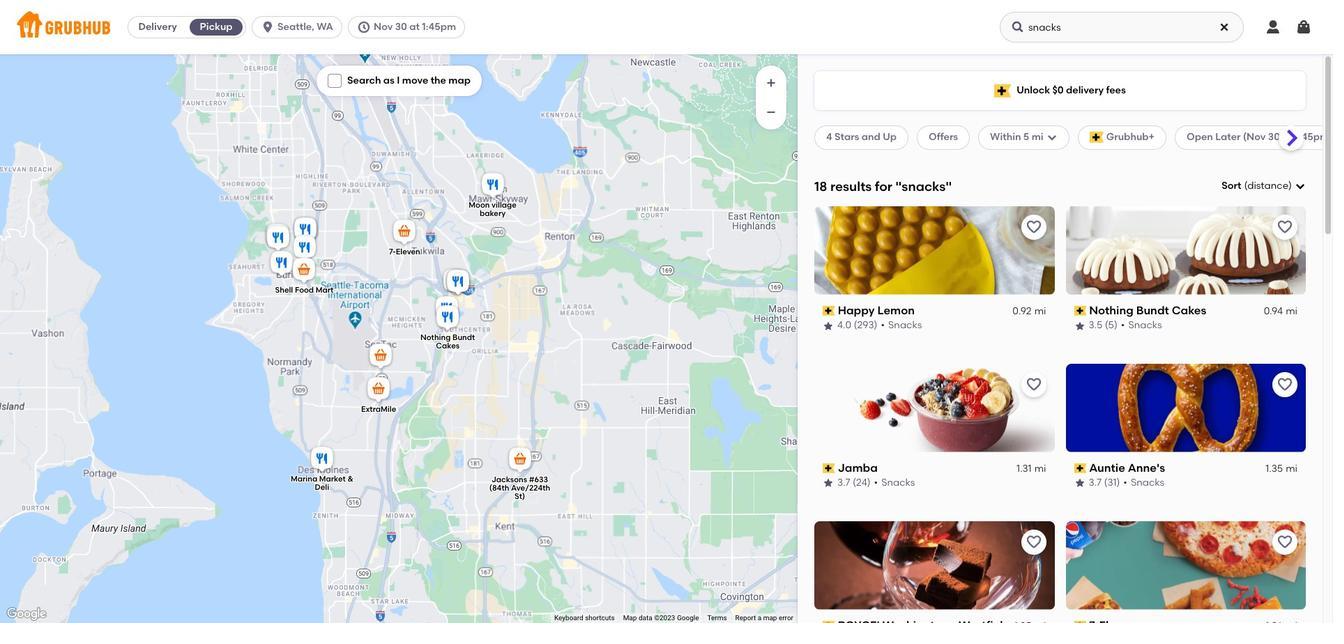Task type: vqa. For each thing, say whether or not it's contained in the screenshot.
+
no



Task type: locate. For each thing, give the bounding box(es) containing it.
star icon image for jamba
[[823, 478, 834, 489]]

save this restaurant button
[[1022, 215, 1047, 240], [1273, 215, 1298, 240], [1022, 372, 1047, 397], [1273, 372, 1298, 397], [1022, 530, 1047, 555], [1273, 530, 1298, 555]]

subscription pass image right error
[[823, 622, 836, 624]]

4 stars and up
[[827, 131, 897, 143]]

1 horizontal spatial svg image
[[1047, 132, 1058, 143]]

• snacks down anne's
[[1124, 477, 1165, 489]]

save this restaurant button for auntie anne's
[[1273, 372, 1298, 397]]

subscription pass image
[[1075, 306, 1087, 316], [1075, 464, 1087, 474], [1075, 622, 1087, 624]]

map
[[449, 75, 471, 87], [764, 615, 777, 622]]

0 vertical spatial grubhub plus flag logo image
[[995, 84, 1012, 97]]

snacks for jamba
[[882, 477, 916, 489]]

0 horizontal spatial cakes
[[436, 342, 460, 351]]

plus icon image
[[765, 76, 779, 90]]

3.7 left "(31)" in the right of the page
[[1089, 477, 1102, 489]]

1 vertical spatial grubhub plus flag logo image
[[1090, 132, 1104, 143]]

2 vertical spatial subscription pass image
[[823, 622, 836, 624]]

0 vertical spatial subscription pass image
[[823, 306, 836, 316]]

1 vertical spatial map
[[764, 615, 777, 622]]

at left "1:45pm"
[[410, 21, 420, 33]]

• snacks
[[881, 320, 923, 332], [1122, 320, 1163, 332], [875, 477, 916, 489], [1124, 477, 1165, 489]]

cakes inside nothing bundt cakes
[[436, 342, 460, 351]]

• for auntie anne's
[[1124, 477, 1128, 489]]

mi for anne's
[[1287, 463, 1298, 475]]

nothing bundt cakes logo image
[[1066, 206, 1307, 295]]

0 horizontal spatial nothing
[[421, 333, 451, 343]]

1 subscription pass image from the top
[[823, 306, 836, 316]]

star icon image left 4.0
[[823, 321, 834, 332]]

antojitos michalisco 1st ave image
[[292, 216, 320, 246]]

0.94 mi
[[1265, 306, 1298, 317]]

3.7
[[838, 477, 851, 489], [1089, 477, 1102, 489]]

mawadda cafe image
[[292, 216, 320, 246]]

0 horizontal spatial 3.7
[[838, 477, 851, 489]]

0 horizontal spatial bundt
[[453, 333, 475, 343]]

0 vertical spatial subscription pass image
[[1075, 306, 1087, 316]]

save this restaurant image for auntie anne's logo
[[1277, 376, 1294, 393]]

1 vertical spatial save this restaurant image
[[1026, 376, 1043, 393]]

svg image
[[1266, 19, 1282, 36], [1296, 19, 1313, 36], [261, 20, 275, 34], [357, 20, 371, 34], [1219, 22, 1231, 33], [331, 77, 339, 85], [1296, 181, 1307, 192]]

cakes down nothing bundt cakes image
[[436, 342, 460, 351]]

at left 1:45pm) on the top of the page
[[1283, 131, 1293, 143]]

1 vertical spatial bundt
[[453, 333, 475, 343]]

map
[[623, 615, 637, 622]]

30 right nov on the left of page
[[395, 21, 407, 33]]

grubhub plus flag logo image left 'grubhub+'
[[1090, 132, 1104, 143]]

extramile image
[[365, 375, 393, 406]]

star icon image left the 3.7 (24)
[[823, 478, 834, 489]]

• right the (5)
[[1122, 320, 1126, 332]]

nothing bundt cakes image
[[434, 303, 462, 334]]

save this restaurant button for jamba
[[1022, 372, 1047, 397]]

1 subscription pass image from the top
[[1075, 306, 1087, 316]]

save this restaurant image for jamba
[[1026, 376, 1043, 393]]

at
[[410, 21, 420, 33], [1283, 131, 1293, 143]]

subscription pass image left jamba
[[823, 464, 836, 474]]

nothing bundt cakes inside map region
[[421, 333, 475, 351]]

0 vertical spatial save this restaurant image
[[1277, 219, 1294, 236]]

svg image inside seattle, wa button
[[261, 20, 275, 34]]

1 horizontal spatial nothing
[[1090, 304, 1134, 317]]

subscription pass image for jamba
[[823, 464, 836, 474]]

7-eleven
[[389, 247, 421, 256]]

shell
[[275, 286, 293, 295]]

tacos el hass image
[[264, 224, 292, 255]]

star icon image left the 3.5
[[1075, 321, 1086, 332]]

1 vertical spatial subscription pass image
[[823, 464, 836, 474]]

save this restaurant image
[[1277, 219, 1294, 236], [1026, 376, 1043, 393]]

food
[[295, 286, 314, 295]]

sort
[[1223, 180, 1242, 192]]

bundt inside nothing bundt cakes
[[453, 333, 475, 343]]

(
[[1245, 180, 1248, 192]]

0 horizontal spatial 30
[[395, 21, 407, 33]]

save this restaurant image
[[1026, 219, 1043, 236], [1277, 376, 1294, 393], [1026, 534, 1043, 551], [1277, 534, 1294, 551]]

3 subscription pass image from the top
[[823, 622, 836, 624]]

grubhub plus flag logo image
[[995, 84, 1012, 97], [1090, 132, 1104, 143]]

snacks down anne's
[[1131, 477, 1165, 489]]

•
[[881, 320, 885, 332], [1122, 320, 1126, 332], [875, 477, 878, 489], [1124, 477, 1128, 489]]

pickup
[[200, 21, 233, 33]]

ronnie's market image
[[268, 249, 296, 280]]

$0
[[1053, 84, 1064, 96]]

the
[[431, 75, 446, 87]]

google
[[677, 615, 699, 622]]

sea tac marathon image
[[367, 342, 395, 373]]

search
[[347, 75, 381, 87]]

map right a
[[764, 615, 777, 622]]

seattle, wa button
[[252, 16, 348, 38]]

1 horizontal spatial cakes
[[1173, 304, 1207, 317]]

• right "(31)" in the right of the page
[[1124, 477, 1128, 489]]

• snacks for nothing bundt cakes
[[1122, 320, 1163, 332]]

• for happy lemon
[[881, 320, 885, 332]]

save this restaurant button for happy lemon
[[1022, 215, 1047, 240]]

delivery
[[1067, 84, 1104, 96]]

svg image right 5 at the right
[[1047, 132, 1058, 143]]

3.5
[[1089, 320, 1103, 332]]

cakes
[[1173, 304, 1207, 317], [436, 342, 460, 351]]

terms
[[708, 615, 727, 622]]

2 vertical spatial subscription pass image
[[1075, 622, 1087, 624]]

30
[[395, 21, 407, 33], [1269, 131, 1281, 143]]

1 vertical spatial nothing bundt cakes
[[421, 333, 475, 351]]

1 horizontal spatial map
[[764, 615, 777, 622]]

(31)
[[1105, 477, 1121, 489]]

nothing bundt cakes up the (5)
[[1090, 304, 1207, 317]]

stars
[[835, 131, 860, 143]]

3.7 left (24)
[[838, 477, 851, 489]]

1 horizontal spatial bundt
[[1137, 304, 1170, 317]]

star icon image left 3.7 (31)
[[1075, 478, 1086, 489]]

snacks right the (5)
[[1129, 320, 1163, 332]]

grubhub plus flag logo image left unlock
[[995, 84, 1012, 97]]

0 horizontal spatial map
[[449, 75, 471, 87]]

0 vertical spatial bundt
[[1137, 304, 1170, 317]]

mi for lemon
[[1035, 306, 1047, 317]]

mi right 0.94
[[1287, 306, 1298, 317]]

shortcuts
[[585, 615, 615, 622]]

jamba image
[[441, 267, 469, 298]]

ave/224th
[[511, 484, 551, 493]]

3.7 for jamba
[[838, 477, 851, 489]]

1 horizontal spatial 3.7
[[1089, 477, 1102, 489]]

&
[[348, 475, 354, 484]]

cakes down nothing bundt cakes logo
[[1173, 304, 1207, 317]]

• snacks right (24)
[[875, 477, 916, 489]]

• snacks for happy lemon
[[881, 320, 923, 332]]

"snacks"
[[896, 178, 953, 194]]

map right the
[[449, 75, 471, 87]]

1 horizontal spatial 30
[[1269, 131, 1281, 143]]

subscription pass image left happy
[[823, 306, 836, 316]]

svg image up unlock
[[1012, 20, 1026, 34]]

jacksons #633 (84th ave/224th st)
[[490, 476, 551, 501]]

mart
[[316, 286, 334, 295]]

mi right 1.35
[[1287, 463, 1298, 475]]

1 vertical spatial nothing
[[421, 333, 451, 343]]

st)
[[515, 492, 525, 501]]

1 3.7 from the left
[[838, 477, 851, 489]]

eleven
[[396, 247, 421, 256]]

1 vertical spatial svg image
[[1047, 132, 1058, 143]]

bundt down happy lemon "icon"
[[453, 333, 475, 343]]

keyboard shortcuts button
[[555, 614, 615, 624]]

nothing bundt cakes
[[1090, 304, 1207, 317], [421, 333, 475, 351]]

None field
[[1223, 179, 1307, 193]]

moon village bakery image
[[479, 171, 507, 202]]

extramile
[[361, 405, 396, 415]]

terms link
[[708, 615, 727, 622]]

1 horizontal spatial save this restaurant image
[[1277, 219, 1294, 236]]

2 3.7 from the left
[[1089, 477, 1102, 489]]

30 right the (nov
[[1269, 131, 1281, 143]]

bundt down nothing bundt cakes logo
[[1137, 304, 1170, 317]]

results
[[831, 178, 872, 194]]

0 vertical spatial at
[[410, 21, 420, 33]]

offers
[[929, 131, 959, 143]]

(293)
[[854, 320, 878, 332]]

nothing down happy lemon "icon"
[[421, 333, 451, 343]]

1 horizontal spatial nothing bundt cakes
[[1090, 304, 1207, 317]]

0 horizontal spatial nothing bundt cakes
[[421, 333, 475, 351]]

grubhub plus flag logo image for unlock $0 delivery fees
[[995, 84, 1012, 97]]

0 vertical spatial cakes
[[1173, 304, 1207, 317]]

0 vertical spatial 30
[[395, 21, 407, 33]]

pickup button
[[187, 16, 246, 38]]

nothing up the (5)
[[1090, 304, 1134, 317]]

save this restaurant image for 7-eleven logo
[[1277, 534, 1294, 551]]

• right (24)
[[875, 477, 878, 489]]

snacks right (24)
[[882, 477, 916, 489]]

nothing bundt cakes down happy lemon "icon"
[[421, 333, 475, 351]]

3.5 (5)
[[1089, 320, 1118, 332]]

• snacks down lemon
[[881, 320, 923, 332]]

snacks for auntie anne's
[[1131, 477, 1165, 489]]

3.7 (24)
[[838, 477, 871, 489]]

0 vertical spatial nothing
[[1090, 304, 1134, 317]]

)
[[1289, 180, 1293, 192]]

1 vertical spatial subscription pass image
[[1075, 464, 1087, 474]]

open
[[1187, 131, 1214, 143]]

save this restaurant image for happy lemon logo
[[1026, 219, 1043, 236]]

0 horizontal spatial svg image
[[1012, 20, 1026, 34]]

1 vertical spatial cakes
[[436, 342, 460, 351]]

2 subscription pass image from the top
[[823, 464, 836, 474]]

save this restaurant image for nothing bundt cakes
[[1277, 219, 1294, 236]]

0 vertical spatial svg image
[[1012, 20, 1026, 34]]

0 horizontal spatial save this restaurant image
[[1026, 376, 1043, 393]]

snacks for happy lemon
[[889, 320, 923, 332]]

1 horizontal spatial at
[[1283, 131, 1293, 143]]

0 vertical spatial map
[[449, 75, 471, 87]]

svg image
[[1012, 20, 1026, 34], [1047, 132, 1058, 143]]

mi
[[1032, 131, 1044, 143], [1035, 306, 1047, 317], [1287, 306, 1298, 317], [1035, 463, 1047, 475], [1287, 463, 1298, 475]]

snacks down lemon
[[889, 320, 923, 332]]

subscription pass image
[[823, 306, 836, 316], [823, 464, 836, 474], [823, 622, 836, 624]]

1 horizontal spatial grubhub plus flag logo image
[[1090, 132, 1104, 143]]

1.35
[[1266, 463, 1284, 475]]

auntie anne's logo image
[[1066, 364, 1307, 453]]

0 horizontal spatial at
[[410, 21, 420, 33]]

delivery button
[[128, 16, 187, 38]]

save this restaurant image for royce' washington - westfield southcenter mall logo
[[1026, 534, 1043, 551]]

none field containing sort
[[1223, 179, 1307, 193]]

moon
[[469, 201, 490, 210]]

snacks
[[889, 320, 923, 332], [1129, 320, 1163, 332], [882, 477, 916, 489], [1131, 477, 1165, 489]]

7-eleven logo image
[[1066, 522, 1307, 610]]

star icon image for nothing bundt cakes
[[1075, 321, 1086, 332]]

seattle, wa
[[278, 21, 333, 33]]

mi right 0.92
[[1035, 306, 1047, 317]]

map region
[[0, 0, 820, 624]]

snacks for nothing bundt cakes
[[1129, 320, 1163, 332]]

• snacks right the (5)
[[1122, 320, 1163, 332]]

• down happy lemon
[[881, 320, 885, 332]]

2 subscription pass image from the top
[[1075, 464, 1087, 474]]

nothing
[[1090, 304, 1134, 317], [421, 333, 451, 343]]

marina
[[291, 475, 318, 484]]

star icon image
[[823, 321, 834, 332], [1075, 321, 1086, 332], [823, 478, 834, 489], [1075, 478, 1086, 489]]

search as i move the map
[[347, 75, 471, 87]]

0 horizontal spatial grubhub plus flag logo image
[[995, 84, 1012, 97]]

(84th
[[490, 484, 510, 493]]



Task type: describe. For each thing, give the bounding box(es) containing it.
minus icon image
[[765, 105, 779, 119]]

main navigation navigation
[[0, 0, 1334, 54]]

1.31
[[1017, 463, 1032, 475]]

bakery
[[480, 209, 506, 218]]

Search for food, convenience, alcohol... search field
[[1000, 12, 1245, 43]]

happy lemon logo image
[[815, 206, 1055, 295]]

for
[[875, 178, 893, 194]]

1:45pm
[[422, 21, 456, 33]]

#633
[[529, 476, 548, 485]]

royce' washington - westfield southcenter mall logo image
[[815, 522, 1055, 610]]

unlock
[[1017, 84, 1051, 96]]

moon village bakery
[[469, 201, 517, 218]]

4.0 (293)
[[838, 320, 878, 332]]

nov
[[374, 21, 393, 33]]

up
[[883, 131, 897, 143]]

seattle,
[[278, 21, 315, 33]]

pierro bakery image
[[291, 234, 319, 264]]

grubhub plus flag logo image for grubhub+
[[1090, 132, 1104, 143]]

within
[[991, 131, 1022, 143]]

svg image inside main navigation navigation
[[1012, 20, 1026, 34]]

and
[[862, 131, 881, 143]]

0.94
[[1265, 306, 1284, 317]]

mi right 1.31
[[1035, 463, 1047, 475]]

jacksons #633 (84th ave/224th st) image
[[506, 446, 534, 476]]

18
[[815, 178, 828, 194]]

(nov
[[1244, 131, 1267, 143]]

mi right 5 at the right
[[1032, 131, 1044, 143]]

mi for bundt
[[1287, 306, 1298, 317]]

anne's
[[1129, 462, 1166, 475]]

keyboard shortcuts
[[555, 615, 615, 622]]

7-
[[389, 247, 396, 256]]

©2023
[[654, 615, 676, 622]]

nov 30 at 1:45pm button
[[348, 16, 471, 38]]

deli
[[315, 483, 329, 492]]

report
[[736, 615, 756, 622]]

1 vertical spatial 30
[[1269, 131, 1281, 143]]

data
[[639, 615, 653, 622]]

1:45pm)
[[1296, 131, 1333, 143]]

• for jamba
[[875, 477, 878, 489]]

error
[[779, 615, 794, 622]]

• snacks for jamba
[[875, 477, 916, 489]]

marina market & deli
[[291, 475, 354, 492]]

• snacks for auntie anne's
[[1124, 477, 1165, 489]]

dairy queen image
[[264, 222, 292, 253]]

star icon image for happy lemon
[[823, 321, 834, 332]]

happy lemon
[[838, 304, 915, 317]]

royce' washington - westfield southcenter mall image
[[444, 268, 472, 299]]

4.0
[[838, 320, 852, 332]]

within 5 mi
[[991, 131, 1044, 143]]

auntie anne's
[[1090, 462, 1166, 475]]

unlock $0 delivery fees
[[1017, 84, 1127, 96]]

(24)
[[853, 477, 871, 489]]

5
[[1024, 131, 1030, 143]]

market
[[319, 475, 346, 484]]

7 eleven image
[[391, 218, 419, 248]]

move
[[402, 75, 429, 87]]

i
[[397, 75, 400, 87]]

grubhub+
[[1107, 131, 1155, 143]]

30 inside button
[[395, 21, 407, 33]]

3 subscription pass image from the top
[[1075, 622, 1087, 624]]

18 results for "snacks"
[[815, 178, 953, 194]]

svg image inside nov 30 at 1:45pm button
[[357, 20, 371, 34]]

0.92
[[1013, 306, 1032, 317]]

subscription pass image for auntie anne's
[[1075, 464, 1087, 474]]

map data ©2023 google
[[623, 615, 699, 622]]

keyboard
[[555, 615, 584, 622]]

4
[[827, 131, 833, 143]]

auntie
[[1090, 462, 1126, 475]]

0.92 mi
[[1013, 306, 1047, 317]]

distance
[[1248, 180, 1289, 192]]

lemon
[[878, 304, 915, 317]]

a
[[758, 615, 762, 622]]

marina market & deli image
[[308, 445, 336, 476]]

google image
[[3, 606, 50, 624]]

3.7 for auntie anne's
[[1089, 477, 1102, 489]]

nothing inside map region
[[421, 333, 451, 343]]

1 vertical spatial at
[[1283, 131, 1293, 143]]

sort ( distance )
[[1223, 180, 1293, 192]]

1.31 mi
[[1017, 463, 1047, 475]]

happy lemon image
[[433, 294, 461, 325]]

at inside nov 30 at 1:45pm button
[[410, 21, 420, 33]]

jamba logo image
[[815, 364, 1055, 453]]

nov 30 at 1:45pm
[[374, 21, 456, 33]]

jamba
[[838, 462, 878, 475]]

report a map error
[[736, 615, 794, 622]]

subscription pass image for nothing bundt cakes
[[1075, 306, 1087, 316]]

happy
[[838, 304, 875, 317]]

shell food mart image
[[290, 256, 318, 287]]

wa
[[317, 21, 333, 33]]

• for nothing bundt cakes
[[1122, 320, 1126, 332]]

delivery
[[138, 21, 177, 33]]

later
[[1216, 131, 1241, 143]]

village
[[492, 201, 517, 210]]

0 vertical spatial nothing bundt cakes
[[1090, 304, 1207, 317]]

(5)
[[1106, 320, 1118, 332]]

1.35 mi
[[1266, 463, 1298, 475]]

fees
[[1107, 84, 1127, 96]]

star icon image for auntie anne's
[[1075, 478, 1086, 489]]

auntie anne's image
[[444, 268, 472, 299]]

as
[[384, 75, 395, 87]]

report a map error link
[[736, 615, 794, 622]]

shell food mart
[[275, 286, 334, 295]]

save this restaurant button for nothing bundt cakes
[[1273, 215, 1298, 240]]

subscription pass image for happy lemon
[[823, 306, 836, 316]]



